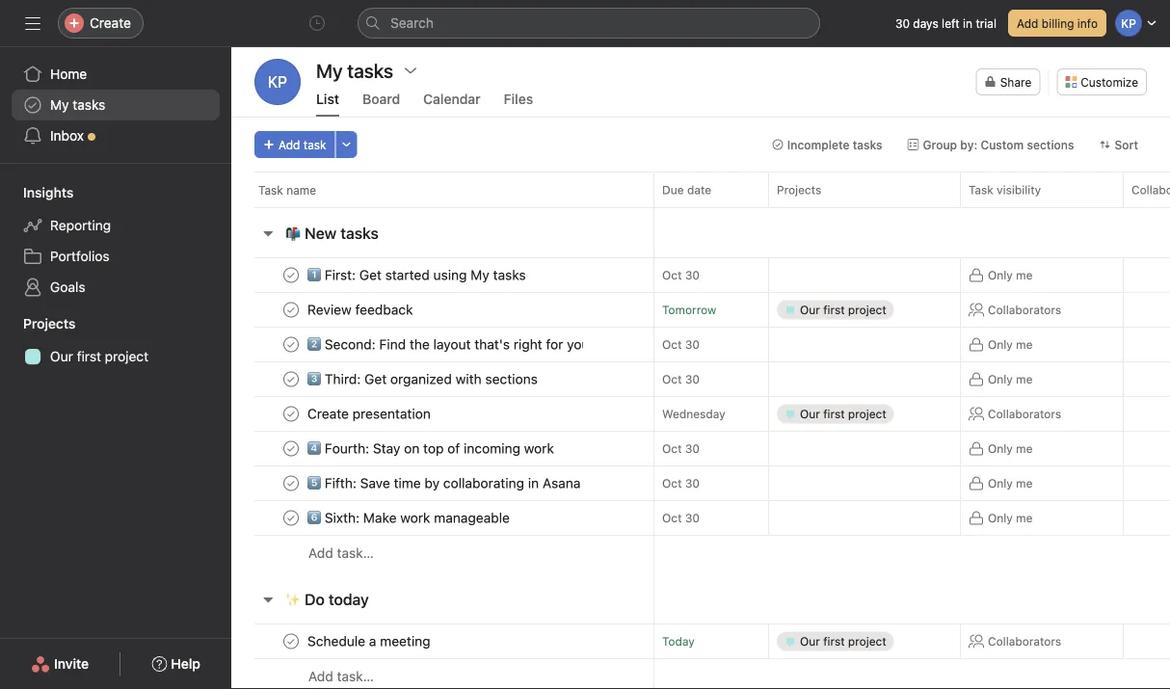 Task type: locate. For each thing, give the bounding box(es) containing it.
group by: custom sections button
[[899, 131, 1083, 158]]

1 vertical spatial add task… row
[[231, 658, 1170, 689]]

0 horizontal spatial tasks
[[73, 97, 105, 113]]

1 collaborators from the top
[[988, 303, 1061, 317]]

oct for 1️⃣ first: get started using my tasks cell
[[662, 268, 682, 282]]

completed image inside the 5️⃣ fifth: save time by collaborating in asana 'cell'
[[280, 472, 303, 495]]

Create presentation text field
[[304, 404, 437, 424]]

5️⃣ fifth: save time by collaborating in asana cell
[[231, 466, 654, 501]]

trial
[[976, 16, 997, 30]]

our first project
[[50, 348, 149, 364]]

add task… button inside header 📬 new tasks 'tree grid'
[[308, 543, 374, 564]]

4 me from the top
[[1016, 442, 1033, 455]]

add task… up today
[[308, 545, 374, 561]]

tasks
[[73, 97, 105, 113], [853, 138, 882, 151], [340, 224, 379, 242]]

completed checkbox inside create presentation cell
[[280, 402, 303, 426]]

completed checkbox for review feedback text field on the left top of page
[[280, 298, 303, 321]]

completed checkbox inside the 5️⃣ fifth: save time by collaborating in asana 'cell'
[[280, 472, 303, 495]]

collapse task list for this section image for 📬 new tasks
[[260, 226, 276, 241]]

projects down incomplete
[[777, 183, 821, 197]]

2 task from the left
[[969, 183, 993, 197]]

my tasks link
[[12, 90, 220, 120]]

create presentation cell
[[231, 396, 654, 432]]

add task… button
[[308, 543, 374, 564], [308, 666, 374, 687]]

completed image for 3️⃣ third: get organized with sections text field
[[280, 368, 303, 391]]

6 oct from the top
[[662, 511, 682, 525]]

completed image
[[280, 264, 303, 287], [280, 333, 303, 356], [280, 368, 303, 391], [280, 472, 303, 495], [280, 630, 303, 653]]

6 only from the top
[[988, 511, 1013, 525]]

collapse task list for this section image for ✨ do today
[[260, 592, 276, 607]]

group by: custom sections
[[923, 138, 1074, 151]]

linked projects for 3️⃣ third: get organized with sections cell
[[768, 361, 961, 397]]

3 oct 30 from the top
[[662, 373, 700, 386]]

left
[[942, 16, 960, 30]]

me for linked projects for 5️⃣ fifth: save time by collaborating in asana 'cell'
[[1016, 477, 1033, 490]]

task… inside header 📬 new tasks 'tree grid'
[[337, 545, 374, 561]]

task inside column header
[[258, 183, 283, 197]]

5 only me from the top
[[988, 477, 1033, 490]]

1 task from the left
[[258, 183, 283, 197]]

1 vertical spatial projects
[[23, 316, 76, 332]]

add billing info button
[[1008, 10, 1106, 37]]

oct 30 for the 5️⃣ fifth: save time by collaborating in asana 'cell'
[[662, 477, 700, 490]]

completed checkbox inside schedule a meeting cell
[[280, 630, 303, 653]]

✨ do today button
[[285, 582, 369, 617]]

add task…
[[308, 545, 374, 561], [308, 668, 374, 684]]

0 vertical spatial collaborators
[[988, 303, 1061, 317]]

2 vertical spatial collaborators
[[988, 635, 1061, 648]]

30 for linked projects for 3️⃣ third: get organized with sections cell on the bottom right of the page
[[685, 373, 700, 386]]

projects up our
[[23, 316, 76, 332]]

files link
[[504, 91, 533, 117]]

5 only from the top
[[988, 477, 1013, 490]]

0 vertical spatial add task… row
[[231, 535, 1170, 571]]

completed checkbox for 1️⃣ first: get started using my tasks text field
[[280, 264, 303, 287]]

row containing wednesday
[[231, 396, 1170, 432]]

my
[[50, 97, 69, 113]]

insights button
[[0, 183, 74, 202]]

completed image for review feedback text field on the left top of page
[[280, 298, 303, 321]]

1 vertical spatial add task… button
[[308, 666, 374, 687]]

tasks inside global element
[[73, 97, 105, 113]]

0 vertical spatial task…
[[337, 545, 374, 561]]

add task… row down the today
[[231, 658, 1170, 689]]

show options image
[[403, 63, 418, 78]]

task for task name
[[258, 183, 283, 197]]

add task… button up today
[[308, 543, 374, 564]]

completed image for schedule a meeting text field
[[280, 630, 303, 653]]

completed image inside review feedback cell
[[280, 298, 303, 321]]

1 vertical spatial task…
[[337, 668, 374, 684]]

tasks right incomplete
[[853, 138, 882, 151]]

1 completed checkbox from the top
[[280, 298, 303, 321]]

4 completed image from the top
[[280, 506, 303, 530]]

schedule a meeting cell
[[231, 624, 654, 659]]

collapse task list for this section image left 📬
[[260, 226, 276, 241]]

1 vertical spatial collaborators
[[988, 407, 1061, 421]]

task… down schedule a meeting text field
[[337, 668, 374, 684]]

incomplete tasks button
[[763, 131, 891, 158]]

reporting
[[50, 217, 111, 233]]

4 only me from the top
[[988, 442, 1033, 455]]

add task… inside header 📬 new tasks 'tree grid'
[[308, 545, 374, 561]]

completed image inside the 3️⃣ third: get organized with sections cell
[[280, 368, 303, 391]]

me
[[1016, 268, 1033, 282], [1016, 338, 1033, 351], [1016, 373, 1033, 386], [1016, 442, 1033, 455], [1016, 477, 1033, 490], [1016, 511, 1033, 525]]

30 for linked projects for 1️⃣ first: get started using my tasks "cell"
[[685, 268, 700, 282]]

1 vertical spatial collapse task list for this section image
[[260, 592, 276, 607]]

1 oct 30 from the top
[[662, 268, 700, 282]]

2 add task… button from the top
[[308, 666, 374, 687]]

3 me from the top
[[1016, 373, 1033, 386]]

project
[[105, 348, 149, 364]]

completed image inside 1️⃣ first: get started using my tasks cell
[[280, 264, 303, 287]]

2 me from the top
[[1016, 338, 1033, 351]]

completed checkbox for 2️⃣ second: find the layout that's right for you text box
[[280, 333, 303, 356]]

tasks right 'new'
[[340, 224, 379, 242]]

only for linked projects for 5️⃣ fifth: save time by collaborating in asana 'cell'
[[988, 477, 1013, 490]]

files
[[504, 91, 533, 107]]

completed checkbox inside 4️⃣ fourth: stay on top of incoming work "cell"
[[280, 437, 303, 460]]

calendar
[[423, 91, 481, 107]]

0 vertical spatial add task…
[[308, 545, 374, 561]]

0 horizontal spatial projects
[[23, 316, 76, 332]]

completed image for create presentation "text field"
[[280, 402, 303, 426]]

only me
[[988, 268, 1033, 282], [988, 338, 1033, 351], [988, 373, 1033, 386], [988, 442, 1033, 455], [988, 477, 1033, 490], [988, 511, 1033, 525]]

0 horizontal spatial task
[[258, 183, 283, 197]]

1 only from the top
[[988, 268, 1013, 282]]

name
[[286, 183, 316, 197]]

5 oct 30 from the top
[[662, 477, 700, 490]]

only for linked projects for 3️⃣ third: get organized with sections cell on the bottom right of the page
[[988, 373, 1013, 386]]

completed image inside create presentation cell
[[280, 402, 303, 426]]

list
[[316, 91, 339, 107]]

30
[[895, 16, 910, 30], [685, 268, 700, 282], [685, 338, 700, 351], [685, 373, 700, 386], [685, 442, 700, 455], [685, 477, 700, 490], [685, 511, 700, 525]]

task… up today
[[337, 545, 374, 561]]

2 vertical spatial tasks
[[340, 224, 379, 242]]

completed image for 1️⃣ first: get started using my tasks text field
[[280, 264, 303, 287]]

1 only me from the top
[[988, 268, 1033, 282]]

3 oct from the top
[[662, 373, 682, 386]]

only me for the linked projects for 2️⃣ second: find the layout that's right for you cell
[[988, 338, 1033, 351]]

0 vertical spatial collapse task list for this section image
[[260, 226, 276, 241]]

completed image inside 2️⃣ second: find the layout that's right for you cell
[[280, 333, 303, 356]]

3 completed checkbox from the top
[[280, 402, 303, 426]]

search button
[[358, 8, 820, 39]]

board
[[362, 91, 400, 107]]

projects
[[777, 183, 821, 197], [23, 316, 76, 332]]

Completed checkbox
[[280, 264, 303, 287], [280, 368, 303, 391], [280, 437, 303, 460], [280, 506, 303, 530], [280, 630, 303, 653]]

1 task… from the top
[[337, 545, 374, 561]]

visibility
[[997, 183, 1041, 197]]

1 horizontal spatial projects
[[777, 183, 821, 197]]

Completed checkbox
[[280, 298, 303, 321], [280, 333, 303, 356], [280, 402, 303, 426], [280, 472, 303, 495]]

collaborators
[[988, 303, 1061, 317], [988, 407, 1061, 421], [988, 635, 1061, 648]]

completed image for 4️⃣ fourth: stay on top of incoming work "text field"
[[280, 437, 303, 460]]

completed checkbox inside 6️⃣ sixth: make work manageable 'cell'
[[280, 506, 303, 530]]

create
[[90, 15, 131, 31]]

4 completed checkbox from the top
[[280, 472, 303, 495]]

2 horizontal spatial tasks
[[853, 138, 882, 151]]

add task… row up the today
[[231, 535, 1170, 571]]

1 completed checkbox from the top
[[280, 264, 303, 287]]

1 completed image from the top
[[280, 264, 303, 287]]

row
[[231, 172, 1170, 207], [254, 206, 1170, 208], [231, 257, 1170, 293], [231, 292, 1170, 328], [231, 327, 1170, 362], [231, 361, 1170, 397], [231, 396, 1170, 432], [231, 431, 1170, 466], [231, 466, 1170, 501], [231, 500, 1170, 536], [231, 624, 1170, 659]]

oct 30 for 1️⃣ first: get started using my tasks cell
[[662, 268, 700, 282]]

6️⃣ Sixth: Make work manageable text field
[[304, 508, 516, 528]]

oct
[[662, 268, 682, 282], [662, 338, 682, 351], [662, 373, 682, 386], [662, 442, 682, 455], [662, 477, 682, 490], [662, 511, 682, 525]]

completed checkbox inside 1️⃣ first: get started using my tasks cell
[[280, 264, 303, 287]]

me for linked projects for 3️⃣ third: get organized with sections cell on the bottom right of the page
[[1016, 373, 1033, 386]]

projects element
[[0, 306, 231, 376]]

2 add task… from the top
[[308, 668, 374, 684]]

me for linked projects for 1️⃣ first: get started using my tasks "cell"
[[1016, 268, 1033, 282]]

tasks for incomplete tasks
[[853, 138, 882, 151]]

2 collapse task list for this section image from the top
[[260, 592, 276, 607]]

3 completed image from the top
[[280, 368, 303, 391]]

collapse task list for this section image left ✨
[[260, 592, 276, 607]]

task for task visibility
[[969, 183, 993, 197]]

1 vertical spatial add task…
[[308, 668, 374, 684]]

2 completed image from the top
[[280, 402, 303, 426]]

6 me from the top
[[1016, 511, 1033, 525]]

2 completed checkbox from the top
[[280, 368, 303, 391]]

incomplete
[[787, 138, 850, 151]]

0 vertical spatial add task… button
[[308, 543, 374, 564]]

inbox link
[[12, 120, 220, 151]]

completed checkbox for 5️⃣ fifth: save time by collaborating in asana text box
[[280, 472, 303, 495]]

home link
[[12, 59, 220, 90]]

Schedule a meeting text field
[[304, 632, 436, 651]]

5 me from the top
[[1016, 477, 1033, 490]]

1 add task… from the top
[[308, 545, 374, 561]]

add task button
[[254, 131, 335, 158]]

due
[[662, 183, 684, 197]]

hide sidebar image
[[25, 15, 40, 31]]

tasks right my
[[73, 97, 105, 113]]

add task… row
[[231, 535, 1170, 571], [231, 658, 1170, 689]]

completed checkbox inside review feedback cell
[[280, 298, 303, 321]]

custom
[[981, 138, 1024, 151]]

collaborators inside header ✨ do today tree grid
[[988, 635, 1061, 648]]

4 completed image from the top
[[280, 472, 303, 495]]

customize button
[[1057, 68, 1147, 95]]

3 only from the top
[[988, 373, 1013, 386]]

goals link
[[12, 272, 220, 303]]

only for the linked projects for 2️⃣ second: find the layout that's right for you cell
[[988, 338, 1013, 351]]

2 completed checkbox from the top
[[280, 333, 303, 356]]

oct for 6️⃣ sixth: make work manageable 'cell' on the bottom of page
[[662, 511, 682, 525]]

collaborators for today
[[988, 635, 1061, 648]]

1 completed image from the top
[[280, 298, 303, 321]]

completed image inside 6️⃣ sixth: make work manageable 'cell'
[[280, 506, 303, 530]]

1 add task… button from the top
[[308, 543, 374, 564]]

2 oct 30 from the top
[[662, 338, 700, 351]]

task… inside header ✨ do today tree grid
[[337, 668, 374, 684]]

do
[[305, 590, 325, 609]]

kp button
[[254, 59, 301, 105]]

6 oct 30 from the top
[[662, 511, 700, 525]]

insights
[[23, 185, 74, 200]]

1 horizontal spatial task
[[969, 183, 993, 197]]

2 only from the top
[[988, 338, 1013, 351]]

our
[[50, 348, 73, 364]]

group
[[923, 138, 957, 151]]

4 oct from the top
[[662, 442, 682, 455]]

task…
[[337, 545, 374, 561], [337, 668, 374, 684]]

oct 30 for 6️⃣ sixth: make work manageable 'cell' on the bottom of page
[[662, 511, 700, 525]]

oct 30 for the 3️⃣ third: get organized with sections cell at bottom
[[662, 373, 700, 386]]

3 completed image from the top
[[280, 437, 303, 460]]

billing
[[1042, 16, 1074, 30]]

add task… down schedule a meeting text field
[[308, 668, 374, 684]]

4 only from the top
[[988, 442, 1013, 455]]

1 vertical spatial tasks
[[853, 138, 882, 151]]

3 only me from the top
[[988, 373, 1033, 386]]

more actions image
[[341, 139, 352, 150]]

add
[[1017, 16, 1038, 30], [279, 138, 300, 151], [308, 545, 333, 561], [308, 668, 333, 684]]

completed image
[[280, 298, 303, 321], [280, 402, 303, 426], [280, 437, 303, 460], [280, 506, 303, 530]]

only
[[988, 268, 1013, 282], [988, 338, 1013, 351], [988, 373, 1013, 386], [988, 442, 1013, 455], [988, 477, 1013, 490], [988, 511, 1013, 525]]

insights element
[[0, 175, 231, 306]]

4 oct 30 from the top
[[662, 442, 700, 455]]

add up do
[[308, 545, 333, 561]]

5 completed image from the top
[[280, 630, 303, 653]]

oct for 2️⃣ second: find the layout that's right for you cell
[[662, 338, 682, 351]]

6 only me from the top
[[988, 511, 1033, 525]]

2 task… from the top
[[337, 668, 374, 684]]

our first project link
[[12, 341, 220, 372]]

info
[[1077, 16, 1098, 30]]

1 oct from the top
[[662, 268, 682, 282]]

5 completed checkbox from the top
[[280, 630, 303, 653]]

1 collapse task list for this section image from the top
[[260, 226, 276, 241]]

completed checkbox inside the 3️⃣ third: get organized with sections cell
[[280, 368, 303, 391]]

2 only me from the top
[[988, 338, 1033, 351]]

my tasks
[[316, 59, 393, 81]]

collaborators for wednesday
[[988, 407, 1061, 421]]

tasks inside "dropdown button"
[[853, 138, 882, 151]]

1 horizontal spatial tasks
[[340, 224, 379, 242]]

1️⃣ First: Get started using My tasks text field
[[304, 266, 532, 285]]

completed image inside schedule a meeting cell
[[280, 630, 303, 653]]

me for the linked projects for 2️⃣ second: find the layout that's right for you cell
[[1016, 338, 1033, 351]]

due date
[[662, 183, 711, 197]]

1 add task… row from the top
[[231, 535, 1170, 571]]

add down schedule a meeting text field
[[308, 668, 333, 684]]

oct 30 for 2️⃣ second: find the layout that's right for you cell
[[662, 338, 700, 351]]

oct 30
[[662, 268, 700, 282], [662, 338, 700, 351], [662, 373, 700, 386], [662, 442, 700, 455], [662, 477, 700, 490], [662, 511, 700, 525]]

collapse task list for this section image
[[260, 226, 276, 241], [260, 592, 276, 607]]

3 collaborators from the top
[[988, 635, 1061, 648]]

3 completed checkbox from the top
[[280, 437, 303, 460]]

inbox
[[50, 128, 84, 144]]

add task
[[279, 138, 326, 151]]

completed image for 6️⃣ sixth: make work manageable text box
[[280, 506, 303, 530]]

task left the name
[[258, 183, 283, 197]]

5 oct from the top
[[662, 477, 682, 490]]

completed checkbox inside 2️⃣ second: find the layout that's right for you cell
[[280, 333, 303, 356]]

2 completed image from the top
[[280, 333, 303, 356]]

completed checkbox for 4️⃣ fourth: stay on top of incoming work "text field"
[[280, 437, 303, 460]]

add task… button down schedule a meeting text field
[[308, 666, 374, 687]]

add task… inside header ✨ do today tree grid
[[308, 668, 374, 684]]

0 vertical spatial tasks
[[73, 97, 105, 113]]

first
[[77, 348, 101, 364]]

only me for linked projects for 6️⃣ sixth: make work manageable cell
[[988, 511, 1033, 525]]

1 me from the top
[[1016, 268, 1033, 282]]

share button
[[976, 68, 1040, 95]]

4 completed checkbox from the top
[[280, 506, 303, 530]]

4️⃣ Fourth: Stay on top of incoming work text field
[[304, 439, 560, 458]]

task name column header
[[254, 172, 659, 207]]

6️⃣ sixth: make work manageable cell
[[231, 500, 654, 536]]

2 collaborators from the top
[[988, 407, 1061, 421]]

task
[[303, 138, 326, 151]]

completed image inside 4️⃣ fourth: stay on top of incoming work "cell"
[[280, 437, 303, 460]]

collabo
[[1132, 183, 1170, 197]]

completed checkbox for create presentation "text field"
[[280, 402, 303, 426]]

portfolios
[[50, 248, 110, 264]]

tomorrow
[[662, 303, 716, 317]]

completed checkbox for schedule a meeting text field
[[280, 630, 303, 653]]

📬 new tasks
[[285, 224, 379, 242]]

completed checkbox for 6️⃣ sixth: make work manageable text box
[[280, 506, 303, 530]]

task
[[258, 183, 283, 197], [969, 183, 993, 197]]

task left visibility
[[969, 183, 993, 197]]

tasks inside button
[[340, 224, 379, 242]]

2 oct from the top
[[662, 338, 682, 351]]



Task type: describe. For each thing, give the bounding box(es) containing it.
Review feedback text field
[[304, 300, 419, 320]]

home
[[50, 66, 87, 82]]

kp
[[268, 73, 287, 91]]

4️⃣ fourth: stay on top of incoming work cell
[[231, 431, 654, 466]]

tasks for my tasks
[[73, 97, 105, 113]]

only me for linked projects for 5️⃣ fifth: save time by collaborating in asana 'cell'
[[988, 477, 1033, 490]]

customize
[[1081, 75, 1138, 89]]

✨ do today
[[285, 590, 369, 609]]

header 📬 new tasks tree grid
[[231, 257, 1170, 571]]

📬 new tasks button
[[285, 216, 379, 251]]

reporting link
[[12, 210, 220, 241]]

task visibility
[[969, 183, 1041, 197]]

only me for linked projects for 4️⃣ fourth: stay on top of incoming work cell in the right bottom of the page
[[988, 442, 1033, 455]]

task… for add task… button within the header 📬 new tasks 'tree grid'
[[337, 545, 374, 561]]

invite
[[54, 656, 89, 672]]

only for linked projects for 4️⃣ fourth: stay on top of incoming work cell in the right bottom of the page
[[988, 442, 1013, 455]]

add task… button inside header ✨ do today tree grid
[[308, 666, 374, 687]]

add task… for add task… button within the header 📬 new tasks 'tree grid'
[[308, 545, 374, 561]]

add left the task at the left of page
[[279, 138, 300, 151]]

30 for linked projects for 5️⃣ fifth: save time by collaborating in asana 'cell'
[[685, 477, 700, 490]]

linked projects for 6️⃣ sixth: make work manageable cell
[[768, 500, 961, 536]]

row containing tomorrow
[[231, 292, 1170, 328]]

projects inside dropdown button
[[23, 316, 76, 332]]

only for linked projects for 1️⃣ first: get started using my tasks "cell"
[[988, 268, 1013, 282]]

linked projects for 4️⃣ fourth: stay on top of incoming work cell
[[768, 431, 961, 466]]

days
[[913, 16, 938, 30]]

add billing info
[[1017, 16, 1098, 30]]

oct for the 3️⃣ third: get organized with sections cell at bottom
[[662, 373, 682, 386]]

sort
[[1115, 138, 1138, 151]]

only me for linked projects for 1️⃣ first: get started using my tasks "cell"
[[988, 268, 1033, 282]]

wednesday
[[662, 407, 725, 421]]

📬
[[285, 224, 301, 242]]

sort button
[[1091, 131, 1147, 158]]

in
[[963, 16, 973, 30]]

today
[[662, 635, 695, 648]]

search
[[390, 15, 434, 31]]

30 for the linked projects for 2️⃣ second: find the layout that's right for you cell
[[685, 338, 700, 351]]

1️⃣ first: get started using my tasks cell
[[231, 257, 654, 293]]

search list box
[[358, 8, 820, 39]]

me for linked projects for 6️⃣ sixth: make work manageable cell
[[1016, 511, 1033, 525]]

today
[[329, 590, 369, 609]]

30 days left in trial
[[895, 16, 997, 30]]

help
[[171, 656, 200, 672]]

add inside header ✨ do today tree grid
[[308, 668, 333, 684]]

only me for linked projects for 3️⃣ third: get organized with sections cell on the bottom right of the page
[[988, 373, 1033, 386]]

incomplete tasks
[[787, 138, 882, 151]]

add task… for add task… button in header ✨ do today tree grid
[[308, 668, 374, 684]]

linked projects for 2️⃣ second: find the layout that's right for you cell
[[768, 327, 961, 362]]

task… for add task… button in header ✨ do today tree grid
[[337, 668, 374, 684]]

invite button
[[18, 647, 101, 681]]

oct for 4️⃣ fourth: stay on top of incoming work "cell"
[[662, 442, 682, 455]]

5️⃣ Fifth: Save time by collaborating in Asana text field
[[304, 474, 584, 493]]

date
[[687, 183, 711, 197]]

new
[[305, 224, 337, 242]]

header ✨ do today tree grid
[[231, 624, 1170, 689]]

list link
[[316, 91, 339, 117]]

row containing task name
[[231, 172, 1170, 207]]

calendar link
[[423, 91, 481, 117]]

share
[[1000, 75, 1032, 89]]

30 for linked projects for 6️⃣ sixth: make work manageable cell
[[685, 511, 700, 525]]

add inside header 📬 new tasks 'tree grid'
[[308, 545, 333, 561]]

linked projects for 5️⃣ fifth: save time by collaborating in asana cell
[[768, 466, 961, 501]]

portfolios link
[[12, 241, 220, 272]]

collaborators for tomorrow
[[988, 303, 1061, 317]]

linked projects for 1️⃣ first: get started using my tasks cell
[[768, 257, 961, 293]]

projects button
[[0, 314, 76, 333]]

3️⃣ third: get organized with sections cell
[[231, 361, 654, 397]]

me for linked projects for 4️⃣ fourth: stay on top of incoming work cell in the right bottom of the page
[[1016, 442, 1033, 455]]

row containing today
[[231, 624, 1170, 659]]

completed image for 2️⃣ second: find the layout that's right for you text box
[[280, 333, 303, 356]]

completed image for 5️⃣ fifth: save time by collaborating in asana text box
[[280, 472, 303, 495]]

oct for the 5️⃣ fifth: save time by collaborating in asana 'cell'
[[662, 477, 682, 490]]

task name
[[258, 183, 316, 197]]

only for linked projects for 6️⃣ sixth: make work manageable cell
[[988, 511, 1013, 525]]

30 for linked projects for 4️⃣ fourth: stay on top of incoming work cell in the right bottom of the page
[[685, 442, 700, 455]]

completed checkbox for 3️⃣ third: get organized with sections text field
[[280, 368, 303, 391]]

3️⃣ Third: Get organized with sections text field
[[304, 370, 543, 389]]

✨
[[285, 590, 301, 609]]

create button
[[58, 8, 144, 39]]

help button
[[139, 647, 213, 681]]

0 vertical spatial projects
[[777, 183, 821, 197]]

board link
[[362, 91, 400, 117]]

2️⃣ Second: Find the layout that's right for you text field
[[304, 335, 584, 354]]

2️⃣ second: find the layout that's right for you cell
[[231, 327, 654, 362]]

add left billing
[[1017, 16, 1038, 30]]

my tasks
[[50, 97, 105, 113]]

oct 30 for 4️⃣ fourth: stay on top of incoming work "cell"
[[662, 442, 700, 455]]

history image
[[309, 15, 325, 31]]

2 add task… row from the top
[[231, 658, 1170, 689]]

global element
[[0, 47, 231, 163]]

goals
[[50, 279, 85, 295]]

by:
[[960, 138, 977, 151]]

sections
[[1027, 138, 1074, 151]]

review feedback cell
[[231, 292, 654, 328]]



Task type: vqa. For each thing, say whether or not it's contained in the screenshot.
field
no



